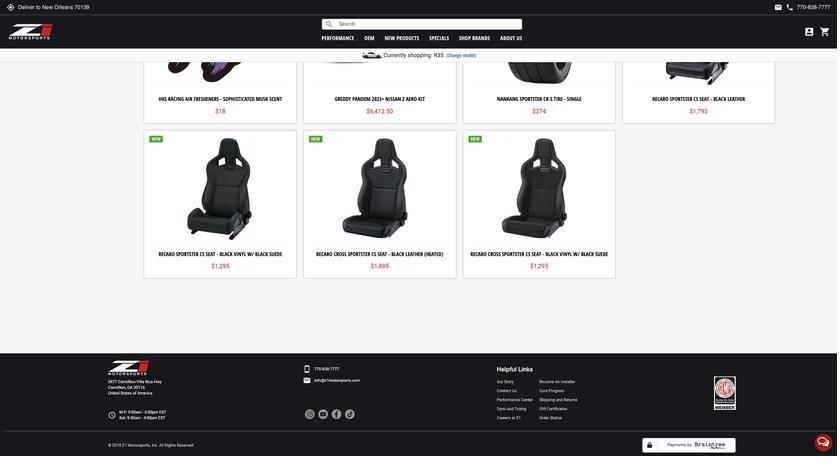 Task type: locate. For each thing, give the bounding box(es) containing it.
single
[[568, 95, 582, 103]]

(heated)
[[425, 250, 444, 258]]

1 vertical spatial leather
[[406, 250, 423, 258]]

0 vertical spatial z1
[[517, 416, 521, 420]]

(change model) link
[[447, 52, 477, 59]]

ga
[[127, 385, 133, 390]]

rica
[[145, 379, 153, 384]]

© 2019 z1 motorsports, inc. all rights reserved
[[108, 443, 194, 448]]

shopping_cart link
[[819, 26, 831, 37]]

phone
[[786, 3, 795, 11]]

certificates
[[547, 407, 568, 411]]

7777
[[330, 367, 339, 371]]

0 horizontal spatial cross
[[334, 250, 347, 258]]

0 horizontal spatial leather
[[406, 250, 423, 258]]

z1 for 2019
[[122, 443, 127, 448]]

sat:
[[119, 416, 126, 420]]

black
[[714, 95, 727, 103], [220, 250, 233, 258], [255, 250, 268, 258], [392, 250, 405, 258], [546, 250, 559, 258], [582, 250, 595, 258]]

1 horizontal spatial leather
[[728, 95, 746, 103]]

our story
[[497, 379, 514, 384]]

recaro cross sportster cs seat - black leather (heated)
[[317, 250, 444, 258]]

about
[[501, 34, 516, 42]]

30116
[[134, 385, 145, 390]]

0 vertical spatial leather
[[728, 95, 746, 103]]

recaro for recaro sportster cs seat - black vinyl w/ black suede
[[159, 250, 175, 258]]

$1,295
[[212, 263, 230, 270], [531, 263, 549, 270]]

suede
[[270, 250, 282, 258], [596, 250, 609, 258]]

z1 right at
[[517, 416, 521, 420]]

1 suede from the left
[[270, 250, 282, 258]]

us down the our story link
[[512, 389, 517, 393]]

villa
[[137, 379, 144, 384]]

smartphone
[[303, 365, 311, 373]]

shopping_cart
[[820, 26, 831, 37]]

and
[[557, 398, 563, 402], [507, 407, 514, 411]]

est right the 6:00pm
[[159, 410, 166, 415]]

9:00am right sat:
[[127, 416, 141, 420]]

2 suede from the left
[[596, 250, 609, 258]]

order
[[540, 416, 550, 420]]

order status link
[[540, 415, 578, 421]]

us
[[517, 34, 523, 42], [512, 389, 517, 393]]

0 horizontal spatial suede
[[270, 250, 282, 258]]

2 $1,295 from the left
[[531, 263, 549, 270]]

sportster for nankang sportster cr-s tire - single
[[520, 95, 543, 103]]

f:
[[124, 410, 127, 415]]

cr-
[[544, 95, 551, 103]]

1 vertical spatial us
[[512, 389, 517, 393]]

1 horizontal spatial suede
[[596, 250, 609, 258]]

leather
[[728, 95, 746, 103], [406, 250, 423, 258]]

9:00am right the f:
[[128, 410, 142, 415]]

new products
[[385, 34, 420, 42]]

1 cross from the left
[[334, 250, 347, 258]]

0 horizontal spatial and
[[507, 407, 514, 411]]

$1,295 down recaro sportster cs seat - black vinyl w/ black suede
[[212, 263, 230, 270]]

access_time
[[108, 411, 116, 419]]

838-
[[322, 367, 330, 371]]

states
[[121, 391, 132, 396]]

kit
[[419, 95, 425, 103]]

$1,295 for -
[[212, 263, 230, 270]]

oem
[[365, 34, 375, 42]]

0 vertical spatial and
[[557, 398, 563, 402]]

©
[[108, 443, 111, 448]]

sophisticated
[[223, 95, 255, 103]]

tuning
[[515, 407, 527, 411]]

1 horizontal spatial and
[[557, 398, 563, 402]]

0 horizontal spatial us
[[512, 389, 517, 393]]

become an installer link
[[540, 379, 578, 385]]

shop
[[460, 34, 471, 42]]

recaro sportster cs seat - black vinyl w/ black suede
[[159, 250, 282, 258]]

4:00pm
[[144, 416, 157, 420]]

installer
[[562, 379, 576, 384]]

2019
[[112, 443, 121, 448]]

1 horizontal spatial us
[[517, 34, 523, 42]]

0 horizontal spatial vinyl
[[234, 250, 246, 258]]

2877
[[108, 379, 117, 384]]

z1 right 2019
[[122, 443, 127, 448]]

center
[[522, 398, 533, 402]]

fresheners
[[194, 95, 219, 103]]

0 horizontal spatial z1
[[122, 443, 127, 448]]

cross
[[334, 250, 347, 258], [488, 250, 501, 258]]

and inside "link"
[[507, 407, 514, 411]]

email info@z1motorsports.com
[[303, 377, 360, 385]]

model)
[[463, 52, 477, 59]]

1 vertical spatial and
[[507, 407, 514, 411]]

est
[[159, 410, 166, 415], [158, 416, 165, 420]]

2877 carrollton-villa rica hwy carrollton, ga 30116 united states of america
[[108, 379, 162, 396]]

0 vertical spatial us
[[517, 34, 523, 42]]

united
[[108, 391, 120, 396]]

us right about
[[517, 34, 523, 42]]

currently
[[384, 52, 407, 59]]

s
[[551, 95, 553, 103]]

products
[[397, 34, 420, 42]]

$1,295 down recaro cross sportster cs seat - black vinyl w/ black suede
[[531, 263, 549, 270]]

currently shopping: r35 (change model)
[[384, 52, 477, 59]]

mail
[[775, 3, 783, 11]]

shipping and returns link
[[540, 397, 578, 403]]

instagram link image
[[305, 410, 315, 420]]

1 horizontal spatial cross
[[488, 250, 501, 258]]

$1,795
[[690, 108, 708, 115]]

an
[[556, 379, 561, 384]]

0 horizontal spatial $1,295
[[212, 263, 230, 270]]

recaro cross sportster cs seat - black vinyl w/ black suede
[[471, 250, 609, 258]]

and down core program link
[[557, 398, 563, 402]]

and right the dyno
[[507, 407, 514, 411]]

status
[[551, 416, 562, 420]]

1 vertical spatial z1
[[122, 443, 127, 448]]

tiktok link image
[[345, 410, 355, 420]]

1 horizontal spatial z1
[[517, 416, 521, 420]]

contact us link
[[497, 388, 533, 394]]

0 horizontal spatial w/
[[248, 250, 254, 258]]

1 horizontal spatial w/
[[574, 250, 580, 258]]

1 vertical spatial est
[[158, 416, 165, 420]]

1 horizontal spatial vinyl
[[560, 250, 573, 258]]

1 horizontal spatial $1,295
[[531, 263, 549, 270]]

2 cross from the left
[[488, 250, 501, 258]]

become an installer
[[540, 379, 576, 384]]

$274
[[533, 108, 547, 115]]

sportster for recaro sportster cs seat - black vinyl w/ black suede
[[176, 250, 199, 258]]

est right 4:00pm
[[158, 416, 165, 420]]

1 $1,295 from the left
[[212, 263, 230, 270]]

z1 motorsports logo image
[[8, 23, 53, 40]]



Task type: describe. For each thing, give the bounding box(es) containing it.
dyno and tuning link
[[497, 406, 533, 412]]

0 vertical spatial 9:00am
[[128, 410, 142, 415]]

careers
[[497, 416, 511, 420]]

of
[[133, 391, 137, 396]]

Search search field
[[334, 19, 522, 29]]

$18
[[216, 108, 226, 115]]

us for about us
[[517, 34, 523, 42]]

youtube link image
[[318, 410, 328, 420]]

$1,295 for seat
[[531, 263, 549, 270]]

gift
[[540, 407, 546, 411]]

1 vinyl from the left
[[234, 250, 246, 258]]

order status
[[540, 416, 562, 420]]

info@z1motorsports.com link
[[315, 378, 360, 384]]

recaro for recaro sportster cs seat - black leather
[[653, 95, 669, 103]]

1 w/ from the left
[[248, 250, 254, 258]]

sema member logo image
[[715, 377, 736, 410]]

dyno and tuning
[[497, 407, 527, 411]]

tire
[[554, 95, 563, 103]]

hks racing air fresheners - sophisticated musk scent
[[159, 95, 282, 103]]

links
[[519, 366, 533, 373]]

m-
[[119, 410, 124, 415]]

oem link
[[365, 34, 375, 42]]

shop brands link
[[460, 34, 491, 42]]

recaro for recaro cross sportster cs seat - black vinyl w/ black suede
[[471, 250, 487, 258]]

nissan
[[386, 95, 401, 103]]

hwy
[[154, 379, 162, 384]]

at
[[512, 416, 516, 420]]

racing
[[168, 95, 184, 103]]

scent
[[270, 95, 282, 103]]

770-838-7777 link
[[315, 366, 339, 372]]

nankang sportster cr-s tire - single
[[498, 95, 582, 103]]

cross for recaro cross sportster cs seat - black leather (heated)
[[334, 250, 347, 258]]

helpful
[[497, 366, 517, 373]]

facebook link image
[[332, 410, 342, 420]]

search
[[326, 20, 334, 28]]

nankang
[[498, 95, 519, 103]]

program
[[549, 389, 565, 393]]

info@z1motorsports.com
[[315, 378, 360, 383]]

greddy pandem 2023+ nissan z aero kit
[[335, 95, 425, 103]]

air
[[185, 95, 193, 103]]

become
[[540, 379, 555, 384]]

shopping:
[[408, 52, 433, 59]]

all
[[159, 443, 164, 448]]

(change
[[447, 52, 462, 59]]

0 vertical spatial est
[[159, 410, 166, 415]]

returns
[[564, 398, 578, 402]]

motorsports,
[[128, 443, 151, 448]]

sportster for recaro sportster cs seat - black leather
[[671, 95, 693, 103]]

performance center link
[[497, 397, 533, 403]]

america
[[138, 391, 152, 396]]

r35
[[434, 52, 444, 59]]

z1 company logo image
[[108, 360, 150, 376]]

cross for recaro cross sportster cs seat - black vinyl w/ black suede
[[488, 250, 501, 258]]

z
[[403, 95, 405, 103]]

gift certificates
[[540, 407, 568, 411]]

1 vertical spatial 9:00am
[[127, 416, 141, 420]]

inc.
[[152, 443, 158, 448]]

and for tuning
[[507, 407, 514, 411]]

musk
[[256, 95, 268, 103]]

new
[[385, 34, 395, 42]]

shop brands
[[460, 34, 491, 42]]

2023+
[[372, 95, 384, 103]]

performance
[[322, 34, 355, 42]]

account_box link
[[803, 26, 817, 37]]

account_box
[[805, 26, 815, 37]]

z1 for at
[[517, 416, 521, 420]]

770-
[[315, 367, 322, 371]]

$6,412.50
[[367, 108, 393, 115]]

performance link
[[322, 34, 355, 42]]

core program link
[[540, 388, 578, 394]]

and for returns
[[557, 398, 563, 402]]

smartphone 770-838-7777
[[303, 365, 339, 373]]

our story link
[[497, 379, 533, 385]]

brands
[[473, 34, 491, 42]]

mail phone
[[775, 3, 795, 11]]

us for contact us
[[512, 389, 517, 393]]

about us link
[[501, 34, 523, 42]]

performance center
[[497, 398, 533, 402]]

pandem
[[353, 95, 371, 103]]

careers at z1
[[497, 416, 521, 420]]

2 w/ from the left
[[574, 250, 580, 258]]

greddy
[[335, 95, 351, 103]]

story
[[505, 379, 514, 384]]

$1,895
[[371, 263, 389, 270]]

core program
[[540, 389, 565, 393]]

recaro for recaro cross sportster cs seat - black leather (heated)
[[317, 250, 333, 258]]

2 vinyl from the left
[[560, 250, 573, 258]]

about us
[[501, 34, 523, 42]]

specials
[[430, 34, 449, 42]]

carrollton,
[[108, 385, 126, 390]]

shipping
[[540, 398, 556, 402]]



Task type: vqa. For each thing, say whether or not it's contained in the screenshot.
the 'Z1' for 2019
yes



